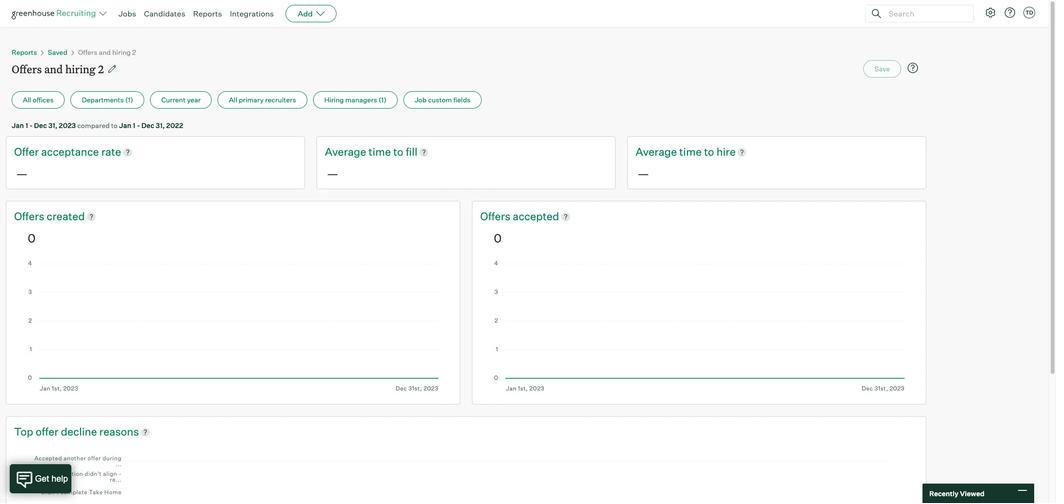 Task type: locate. For each thing, give the bounding box(es) containing it.
2 offers link from the left
[[480, 209, 513, 224]]

1 0 from the left
[[28, 231, 36, 245]]

average link
[[325, 145, 369, 160], [636, 145, 679, 160]]

all
[[23, 96, 31, 104], [229, 96, 237, 104]]

1 to link from the left
[[393, 145, 406, 160]]

0 horizontal spatial —
[[16, 166, 28, 181]]

and down saved
[[44, 62, 63, 76]]

xychart image for created
[[28, 261, 438, 392]]

acceptance
[[41, 145, 99, 158]]

offers and hiring 2 up edit image
[[78, 48, 136, 56]]

departments (1)
[[82, 96, 133, 104]]

0 vertical spatial offers and hiring 2
[[78, 48, 136, 56]]

to right the compared
[[111, 121, 118, 130]]

1 average time to from the left
[[325, 145, 406, 158]]

to left hire at the top of page
[[704, 145, 714, 158]]

2 down jobs "link"
[[132, 48, 136, 56]]

time
[[369, 145, 391, 158], [679, 145, 702, 158]]

candidates
[[144, 9, 185, 18]]

1 horizontal spatial 31,
[[156, 121, 165, 130]]

1 time link from the left
[[369, 145, 393, 160]]

top link
[[14, 425, 36, 440]]

2 average time to from the left
[[636, 145, 717, 158]]

0 horizontal spatial average
[[325, 145, 366, 158]]

2 0 from the left
[[494, 231, 502, 245]]

—
[[16, 166, 28, 181], [327, 166, 338, 181], [638, 166, 649, 181]]

2 jan from the left
[[119, 121, 131, 130]]

rate
[[101, 145, 121, 158]]

1 horizontal spatial time
[[679, 145, 702, 158]]

offer acceptance
[[14, 145, 101, 158]]

0 horizontal spatial 1
[[25, 121, 28, 130]]

0
[[28, 231, 36, 245], [494, 231, 502, 245]]

2 time from the left
[[679, 145, 702, 158]]

jan up offer
[[12, 121, 24, 130]]

reasons
[[99, 425, 139, 438]]

1 horizontal spatial -
[[137, 121, 140, 130]]

to for fill
[[393, 145, 403, 158]]

greenhouse recruiting image
[[12, 8, 99, 19]]

job custom fields button
[[403, 91, 482, 109]]

0 horizontal spatial 0
[[28, 231, 36, 245]]

2 left edit image
[[98, 62, 104, 76]]

all left primary
[[229, 96, 237, 104]]

current year
[[161, 96, 201, 104]]

(1)
[[125, 96, 133, 104], [379, 96, 386, 104]]

- down all offices "button"
[[29, 121, 33, 130]]

accepted
[[513, 210, 559, 223]]

to link
[[393, 145, 406, 160], [704, 145, 717, 160]]

all left offices
[[23, 96, 31, 104]]

2 horizontal spatial —
[[638, 166, 649, 181]]

1 average from the left
[[325, 145, 366, 158]]

0 horizontal spatial average time to
[[325, 145, 406, 158]]

0 horizontal spatial dec
[[34, 121, 47, 130]]

hiring down saved link
[[65, 62, 95, 76]]

reports link left saved link
[[12, 48, 37, 56]]

td button
[[1024, 7, 1035, 18]]

1 horizontal spatial and
[[99, 48, 111, 56]]

reports for bottommost reports link
[[12, 48, 37, 56]]

1 horizontal spatial to link
[[704, 145, 717, 160]]

0 horizontal spatial reports link
[[12, 48, 37, 56]]

- left the 2022
[[137, 121, 140, 130]]

reports
[[193, 9, 222, 18], [12, 48, 37, 56]]

31, left 2023 on the top left of the page
[[48, 121, 57, 130]]

reports link right candidates at the left of page
[[193, 9, 222, 18]]

offers link
[[14, 209, 47, 224], [480, 209, 513, 224]]

reports right candidates at the left of page
[[193, 9, 222, 18]]

31,
[[48, 121, 57, 130], [156, 121, 165, 130]]

and up edit image
[[99, 48, 111, 56]]

-
[[29, 121, 33, 130], [137, 121, 140, 130]]

1 horizontal spatial average time to
[[636, 145, 717, 158]]

departments (1) button
[[71, 91, 144, 109]]

0 horizontal spatial and
[[44, 62, 63, 76]]

0 horizontal spatial -
[[29, 121, 33, 130]]

1 horizontal spatial all
[[229, 96, 237, 104]]

0 vertical spatial reports
[[193, 9, 222, 18]]

2 average from the left
[[636, 145, 677, 158]]

offer link
[[36, 425, 61, 440]]

(1) right departments
[[125, 96, 133, 104]]

1 up offer
[[25, 121, 28, 130]]

1 horizontal spatial —
[[327, 166, 338, 181]]

2
[[132, 48, 136, 56], [98, 62, 104, 76]]

offer
[[36, 425, 59, 438]]

hiring up edit image
[[112, 48, 131, 56]]

1 horizontal spatial average
[[636, 145, 677, 158]]

1 horizontal spatial reports
[[193, 9, 222, 18]]

0 vertical spatial reports link
[[193, 9, 222, 18]]

0 horizontal spatial time link
[[369, 145, 393, 160]]

2 horizontal spatial to
[[704, 145, 714, 158]]

1 average link from the left
[[325, 145, 369, 160]]

1 all from the left
[[23, 96, 31, 104]]

reports link
[[193, 9, 222, 18], [12, 48, 37, 56]]

2 time link from the left
[[679, 145, 704, 160]]

hiring
[[324, 96, 344, 104]]

0 horizontal spatial (1)
[[125, 96, 133, 104]]

jan 1 - dec 31, 2023 compared to jan 1 - dec 31, 2022
[[12, 121, 183, 130]]

time link left hire link
[[679, 145, 704, 160]]

all inside "button"
[[23, 96, 31, 104]]

time link left the fill link
[[369, 145, 393, 160]]

— for hire
[[638, 166, 649, 181]]

0 horizontal spatial jan
[[12, 121, 24, 130]]

primary
[[239, 96, 264, 104]]

1 horizontal spatial (1)
[[379, 96, 386, 104]]

dec
[[34, 121, 47, 130], [141, 121, 154, 130]]

0 horizontal spatial average link
[[325, 145, 369, 160]]

hire link
[[717, 145, 736, 160]]

0 horizontal spatial all
[[23, 96, 31, 104]]

average time to
[[325, 145, 406, 158], [636, 145, 717, 158]]

1 horizontal spatial offers link
[[480, 209, 513, 224]]

offers link for created
[[14, 209, 47, 224]]

1 horizontal spatial dec
[[141, 121, 154, 130]]

2 all from the left
[[229, 96, 237, 104]]

and
[[99, 48, 111, 56], [44, 62, 63, 76]]

jan up rate
[[119, 121, 131, 130]]

time left hire at the top of page
[[679, 145, 702, 158]]

1 horizontal spatial hiring
[[112, 48, 131, 56]]

2 to link from the left
[[704, 145, 717, 160]]

1 horizontal spatial 1
[[133, 121, 135, 130]]

average
[[325, 145, 366, 158], [636, 145, 677, 158]]

2 1 from the left
[[133, 121, 135, 130]]

0 horizontal spatial hiring
[[65, 62, 95, 76]]

1 vertical spatial 2
[[98, 62, 104, 76]]

1 horizontal spatial time link
[[679, 145, 704, 160]]

dec down all offices "button"
[[34, 121, 47, 130]]

0 horizontal spatial time
[[369, 145, 391, 158]]

hiring
[[112, 48, 131, 56], [65, 62, 95, 76]]

reports left saved link
[[12, 48, 37, 56]]

1 time from the left
[[369, 145, 391, 158]]

top
[[14, 425, 33, 438]]

td
[[1025, 9, 1033, 16]]

1 offers link from the left
[[14, 209, 47, 224]]

(1) right managers
[[379, 96, 386, 104]]

offices
[[33, 96, 54, 104]]

time link for fill
[[369, 145, 393, 160]]

time link
[[369, 145, 393, 160], [679, 145, 704, 160]]

2 average link from the left
[[636, 145, 679, 160]]

1 down 'departments (1)' button
[[133, 121, 135, 130]]

custom
[[428, 96, 452, 104]]

offers
[[78, 48, 97, 56], [12, 62, 42, 76], [14, 210, 47, 223], [480, 210, 513, 223]]

to left fill
[[393, 145, 403, 158]]

to
[[111, 121, 118, 130], [393, 145, 403, 158], [704, 145, 714, 158]]

1 horizontal spatial average link
[[636, 145, 679, 160]]

td button
[[1022, 5, 1037, 20]]

1 jan from the left
[[12, 121, 24, 130]]

31, left the 2022
[[156, 121, 165, 130]]

2 — from the left
[[327, 166, 338, 181]]

1 horizontal spatial to
[[393, 145, 403, 158]]

average link for fill
[[325, 145, 369, 160]]

0 horizontal spatial offers link
[[14, 209, 47, 224]]

recently
[[929, 490, 959, 498]]

decline link
[[61, 425, 99, 440]]

1 horizontal spatial jan
[[119, 121, 131, 130]]

average time to for hire
[[636, 145, 717, 158]]

all primary recruiters
[[229, 96, 296, 104]]

1 - from the left
[[29, 121, 33, 130]]

configure image
[[985, 7, 996, 18]]

fields
[[453, 96, 471, 104]]

offers and hiring 2 down saved
[[12, 62, 104, 76]]

all inside button
[[229, 96, 237, 104]]

0 horizontal spatial 2
[[98, 62, 104, 76]]

Search text field
[[886, 7, 965, 21]]

1 vertical spatial reports
[[12, 48, 37, 56]]

jan
[[12, 121, 24, 130], [119, 121, 131, 130]]

3 — from the left
[[638, 166, 649, 181]]

0 horizontal spatial reports
[[12, 48, 37, 56]]

jobs
[[118, 9, 136, 18]]

offers and hiring 2
[[78, 48, 136, 56], [12, 62, 104, 76]]

offers link for accepted
[[480, 209, 513, 224]]

current
[[161, 96, 186, 104]]

recruiters
[[265, 96, 296, 104]]

1 horizontal spatial 0
[[494, 231, 502, 245]]

xychart image
[[28, 261, 438, 392], [494, 261, 905, 392], [28, 449, 905, 504]]

0 vertical spatial hiring
[[112, 48, 131, 56]]

time left fill
[[369, 145, 391, 158]]

1
[[25, 121, 28, 130], [133, 121, 135, 130]]

dec left the 2022
[[141, 121, 154, 130]]

fill link
[[406, 145, 417, 160]]

0 horizontal spatial to link
[[393, 145, 406, 160]]

0 vertical spatial 2
[[132, 48, 136, 56]]

managers
[[345, 96, 377, 104]]

0 horizontal spatial 31,
[[48, 121, 57, 130]]

all offices
[[23, 96, 54, 104]]



Task type: vqa. For each thing, say whether or not it's contained in the screenshot.
Essential Reports link
no



Task type: describe. For each thing, give the bounding box(es) containing it.
0 for accepted
[[494, 231, 502, 245]]

recently viewed
[[929, 490, 985, 498]]

2 dec from the left
[[141, 121, 154, 130]]

1 31, from the left
[[48, 121, 57, 130]]

year
[[187, 96, 201, 104]]

1 1 from the left
[[25, 121, 28, 130]]

time for fill
[[369, 145, 391, 158]]

to link for hire
[[704, 145, 717, 160]]

offers and hiring 2 link
[[78, 48, 136, 56]]

integrations link
[[230, 9, 274, 18]]

created
[[47, 210, 85, 223]]

2 31, from the left
[[156, 121, 165, 130]]

1 vertical spatial hiring
[[65, 62, 95, 76]]

to link for fill
[[393, 145, 406, 160]]

1 horizontal spatial 2
[[132, 48, 136, 56]]

all for all offices
[[23, 96, 31, 104]]

top offer decline
[[14, 425, 99, 438]]

reports for right reports link
[[193, 9, 222, 18]]

fill
[[406, 145, 417, 158]]

created link
[[47, 209, 85, 224]]

decline
[[61, 425, 97, 438]]

hiring managers (1) button
[[313, 91, 398, 109]]

saved link
[[48, 48, 67, 56]]

current year button
[[150, 91, 212, 109]]

average for fill
[[325, 145, 366, 158]]

0 horizontal spatial to
[[111, 121, 118, 130]]

0 for created
[[28, 231, 36, 245]]

2 - from the left
[[137, 121, 140, 130]]

compared
[[77, 121, 110, 130]]

1 dec from the left
[[34, 121, 47, 130]]

2022
[[166, 121, 183, 130]]

integrations
[[230, 9, 274, 18]]

add
[[298, 9, 313, 18]]

all for all primary recruiters
[[229, 96, 237, 104]]

time for hire
[[679, 145, 702, 158]]

1 vertical spatial and
[[44, 62, 63, 76]]

time link for hire
[[679, 145, 704, 160]]

hire
[[717, 145, 736, 158]]

1 horizontal spatial reports link
[[193, 9, 222, 18]]

candidates link
[[144, 9, 185, 18]]

to for hire
[[704, 145, 714, 158]]

departments
[[82, 96, 124, 104]]

1 — from the left
[[16, 166, 28, 181]]

all offices button
[[12, 91, 65, 109]]

average link for hire
[[636, 145, 679, 160]]

average for hire
[[636, 145, 677, 158]]

faq image
[[907, 62, 919, 74]]

— for fill
[[327, 166, 338, 181]]

1 vertical spatial reports link
[[12, 48, 37, 56]]

saved
[[48, 48, 67, 56]]

hiring managers (1)
[[324, 96, 386, 104]]

average time to for fill
[[325, 145, 406, 158]]

offer link
[[14, 145, 41, 160]]

1 vertical spatial offers and hiring 2
[[12, 62, 104, 76]]

0 vertical spatial and
[[99, 48, 111, 56]]

offer
[[14, 145, 39, 158]]

edit image
[[107, 64, 117, 74]]

2 (1) from the left
[[379, 96, 386, 104]]

job
[[415, 96, 427, 104]]

add button
[[286, 5, 337, 22]]

xychart image for accepted
[[494, 261, 905, 392]]

reasons link
[[99, 425, 139, 440]]

viewed
[[960, 490, 985, 498]]

jobs link
[[118, 9, 136, 18]]

accepted link
[[513, 209, 559, 224]]

2023
[[59, 121, 76, 130]]

1 (1) from the left
[[125, 96, 133, 104]]

rate link
[[101, 145, 121, 160]]

job custom fields
[[415, 96, 471, 104]]

all primary recruiters button
[[218, 91, 307, 109]]

acceptance link
[[41, 145, 101, 160]]



